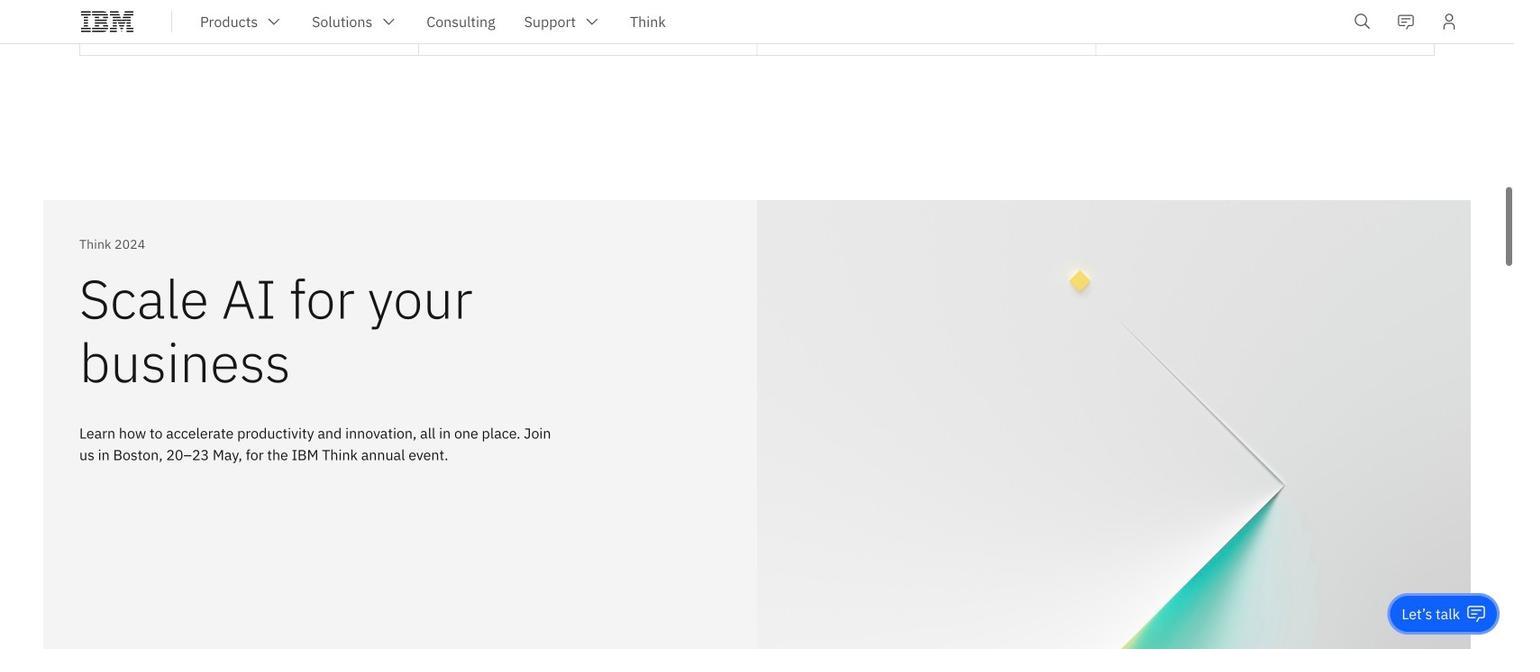 Task type: locate. For each thing, give the bounding box(es) containing it.
let's talk element
[[1403, 604, 1461, 624]]



Task type: vqa. For each thing, say whether or not it's contained in the screenshot.
Your privacy choices ELEMENT
no



